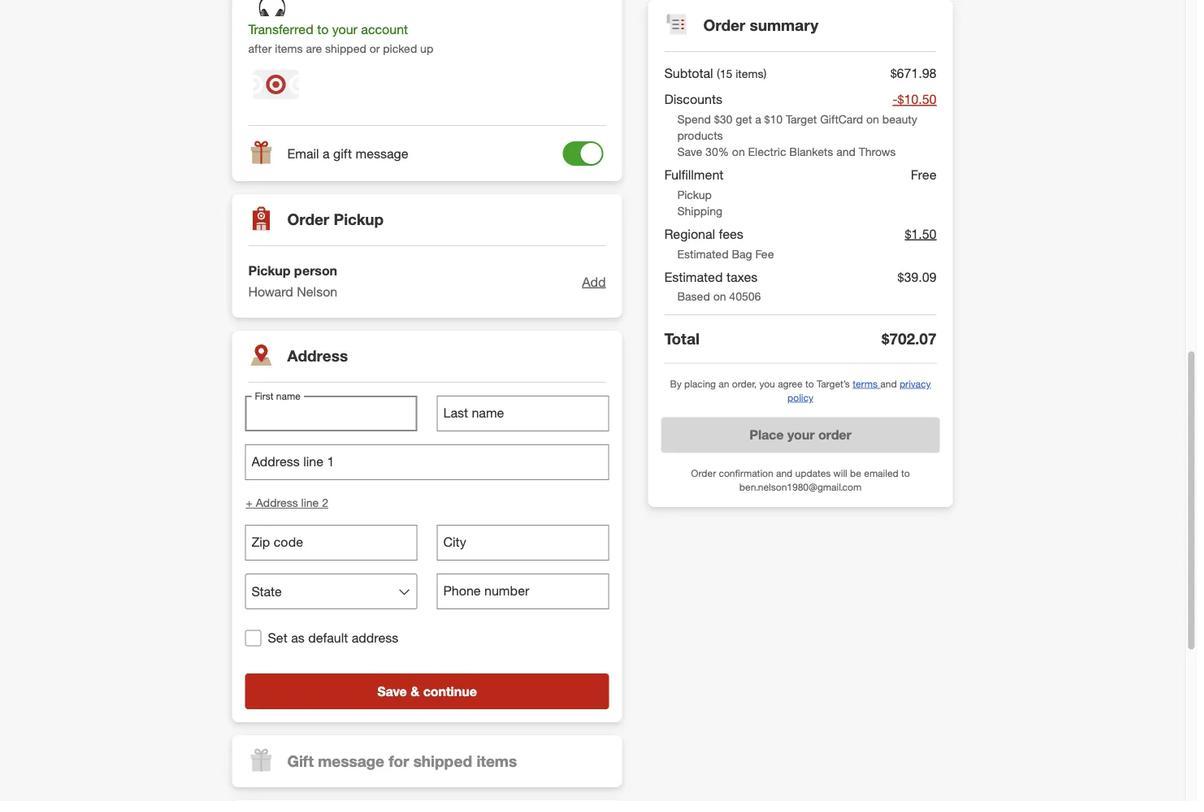 Task type: describe. For each thing, give the bounding box(es) containing it.
line
[[301, 496, 319, 511]]

spend $30 get a $10 target giftcard on beauty products save 30% on electric blankets and throws
[[678, 112, 918, 159]]

blankets
[[790, 145, 834, 159]]

terms link
[[853, 378, 881, 390]]

electric
[[749, 145, 787, 159]]

add
[[582, 274, 606, 290]]

target's
[[817, 378, 850, 390]]

$671.98
[[891, 65, 937, 81]]

based on 40506
[[678, 290, 761, 304]]

order confirmation and updates will be emailed to ben.nelson1980@gmail.com
[[691, 467, 910, 493]]

regional fees
[[665, 226, 744, 242]]

emailed
[[865, 467, 899, 479]]

fees
[[719, 226, 744, 242]]

1 vertical spatial on
[[733, 145, 745, 159]]

get
[[736, 112, 752, 126]]

bag
[[732, 247, 753, 261]]

order for order summary
[[704, 16, 746, 35]]

agree
[[778, 378, 803, 390]]

1 vertical spatial pickup
[[334, 211, 384, 229]]

by placing an order, you agree to target's terms and
[[670, 378, 900, 390]]

$1.50
[[905, 226, 937, 242]]

save inside button
[[377, 684, 407, 700]]

email
[[287, 146, 319, 162]]

email a gift message
[[287, 146, 409, 162]]

howard
[[248, 284, 293, 300]]

-
[[893, 91, 898, 107]]

order,
[[732, 378, 757, 390]]

ben.nelson1980@gmail.com
[[740, 481, 862, 493]]

gift message for shipped items
[[287, 753, 517, 771]]

1 vertical spatial address
[[256, 496, 298, 511]]

estimated taxes
[[665, 269, 758, 285]]

address
[[352, 631, 399, 647]]

an
[[719, 378, 730, 390]]

privacy policy link
[[788, 378, 931, 404]]

order for order pickup
[[287, 211, 330, 229]]

placing
[[685, 378, 716, 390]]

up
[[420, 42, 434, 56]]

person
[[294, 263, 338, 279]]

and inside spend $30 get a $10 target giftcard on beauty products save 30% on electric blankets and throws
[[837, 145, 856, 159]]

$10
[[765, 112, 783, 126]]

order
[[819, 427, 852, 443]]

and inside order confirmation and updates will be emailed to ben.nelson1980@gmail.com
[[777, 467, 793, 479]]

place your order button
[[662, 418, 940, 453]]

$1.50 button
[[905, 222, 937, 246]]

your inside transferred to your account after items are shipped or picked up
[[332, 22, 358, 37]]

giftcard
[[821, 112, 864, 126]]

save & continue button
[[245, 674, 609, 710]]

1 vertical spatial a
[[323, 146, 330, 162]]

gift
[[287, 753, 314, 771]]

+
[[246, 496, 253, 511]]

privacy policy
[[788, 378, 931, 404]]

Set as default address checkbox
[[245, 631, 261, 647]]

spend
[[678, 112, 711, 126]]

40506
[[730, 290, 761, 304]]

throws
[[859, 145, 896, 159]]

confirmation
[[719, 467, 774, 479]]

your inside button
[[788, 427, 815, 443]]

items inside transferred to your account after items are shipped or picked up
[[275, 42, 303, 56]]

estimated for estimated taxes
[[665, 269, 723, 285]]

pickup for pickup person howard nelson
[[248, 263, 291, 279]]

total
[[665, 330, 700, 348]]

after
[[248, 42, 272, 56]]

you
[[760, 378, 776, 390]]

1 vertical spatial message
[[318, 753, 385, 771]]

set as default address
[[268, 631, 399, 647]]

regional
[[665, 226, 716, 242]]

+ address line 2 link
[[245, 495, 329, 513]]

$30
[[715, 112, 733, 126]]

1 vertical spatial and
[[881, 378, 897, 390]]

be
[[851, 467, 862, 479]]

items)
[[736, 66, 767, 81]]

fee
[[756, 247, 774, 261]]

based
[[678, 290, 711, 304]]



Task type: locate. For each thing, give the bounding box(es) containing it.
0 vertical spatial items
[[275, 42, 303, 56]]

0 vertical spatial order
[[704, 16, 746, 35]]

+ address line 2
[[246, 496, 328, 511]]

picked
[[383, 42, 417, 56]]

order
[[704, 16, 746, 35], [287, 211, 330, 229], [691, 467, 717, 479]]

will
[[834, 467, 848, 479]]

1 vertical spatial shipped
[[414, 753, 473, 771]]

on left the beauty
[[867, 112, 880, 126]]

2
[[322, 496, 328, 511]]

None telephone field
[[245, 526, 418, 561], [437, 574, 609, 610], [245, 526, 418, 561], [437, 574, 609, 610]]

order inside order confirmation and updates will be emailed to ben.nelson1980@gmail.com
[[691, 467, 717, 479]]

0 horizontal spatial to
[[317, 22, 329, 37]]

0 horizontal spatial and
[[777, 467, 793, 479]]

pickup person howard nelson
[[248, 263, 338, 300]]

subtotal
[[665, 65, 714, 81]]

pickup
[[678, 187, 712, 202], [334, 211, 384, 229], [248, 263, 291, 279]]

place your order
[[750, 427, 852, 443]]

gift
[[333, 146, 352, 162]]

order up (15
[[704, 16, 746, 35]]

policy
[[788, 392, 814, 404]]

your left order at the bottom of page
[[788, 427, 815, 443]]

0 horizontal spatial a
[[323, 146, 330, 162]]

updates
[[796, 467, 831, 479]]

pickup for pickup shipping
[[678, 187, 712, 202]]

save
[[678, 145, 703, 159], [377, 684, 407, 700]]

1 horizontal spatial on
[[733, 145, 745, 159]]

0 vertical spatial a
[[756, 112, 762, 126]]

summary
[[750, 16, 819, 35]]

your left 'account'
[[332, 22, 358, 37]]

a inside spend $30 get a $10 target giftcard on beauty products save 30% on electric blankets and throws
[[756, 112, 762, 126]]

transferred
[[248, 22, 314, 37]]

1 vertical spatial your
[[788, 427, 815, 443]]

fulfillment
[[665, 167, 724, 183]]

0 vertical spatial shipped
[[325, 42, 367, 56]]

1 vertical spatial items
[[477, 753, 517, 771]]

and
[[837, 145, 856, 159], [881, 378, 897, 390], [777, 467, 793, 479]]

address down nelson
[[287, 347, 348, 366]]

continue
[[423, 684, 477, 700]]

2 vertical spatial to
[[902, 467, 910, 479]]

0 vertical spatial your
[[332, 22, 358, 37]]

- $10.50
[[893, 91, 937, 107]]

to inside order confirmation and updates will be emailed to ben.nelson1980@gmail.com
[[902, 467, 910, 479]]

to up are at the top left of page
[[317, 22, 329, 37]]

1 horizontal spatial and
[[837, 145, 856, 159]]

0 vertical spatial on
[[867, 112, 880, 126]]

0 horizontal spatial on
[[714, 290, 727, 304]]

pickup inside pickup shipping
[[678, 187, 712, 202]]

on
[[867, 112, 880, 126], [733, 145, 745, 159], [714, 290, 727, 304]]

order up person
[[287, 211, 330, 229]]

1 horizontal spatial your
[[788, 427, 815, 443]]

2 vertical spatial pickup
[[248, 263, 291, 279]]

save inside spend $30 get a $10 target giftcard on beauty products save 30% on electric blankets and throws
[[678, 145, 703, 159]]

items
[[275, 42, 303, 56], [477, 753, 517, 771]]

to inside transferred to your account after items are shipped or picked up
[[317, 22, 329, 37]]

set
[[268, 631, 288, 647]]

estimated
[[678, 247, 729, 261], [665, 269, 723, 285]]

0 horizontal spatial pickup
[[248, 263, 291, 279]]

pickup up person
[[334, 211, 384, 229]]

address
[[287, 347, 348, 366], [256, 496, 298, 511]]

taxes
[[727, 269, 758, 285]]

estimated for estimated bag fee
[[678, 247, 729, 261]]

message
[[356, 146, 409, 162], [318, 753, 385, 771]]

pickup up shipping
[[678, 187, 712, 202]]

order left confirmation
[[691, 467, 717, 479]]

as
[[291, 631, 305, 647]]

shipped inside transferred to your account after items are shipped or picked up
[[325, 42, 367, 56]]

0 vertical spatial pickup
[[678, 187, 712, 202]]

nelson
[[297, 284, 338, 300]]

and up ben.nelson1980@gmail.com at the right bottom
[[777, 467, 793, 479]]

1 vertical spatial save
[[377, 684, 407, 700]]

0 vertical spatial save
[[678, 145, 703, 159]]

free
[[911, 167, 937, 183]]

2 vertical spatial and
[[777, 467, 793, 479]]

1 horizontal spatial shipped
[[414, 753, 473, 771]]

1 horizontal spatial to
[[806, 378, 814, 390]]

to up policy
[[806, 378, 814, 390]]

or
[[370, 42, 380, 56]]

2 horizontal spatial and
[[881, 378, 897, 390]]

privacy
[[900, 378, 931, 390]]

2 horizontal spatial on
[[867, 112, 880, 126]]

estimated up based
[[665, 269, 723, 285]]

and left throws
[[837, 145, 856, 159]]

message left for
[[318, 753, 385, 771]]

2 horizontal spatial pickup
[[678, 187, 712, 202]]

pickup shipping
[[678, 187, 723, 218]]

2 vertical spatial on
[[714, 290, 727, 304]]

shipped left or
[[325, 42, 367, 56]]

order pickup
[[287, 211, 384, 229]]

are
[[306, 42, 322, 56]]

save & continue
[[377, 684, 477, 700]]

0 horizontal spatial save
[[377, 684, 407, 700]]

transferred to your account after items are shipped or picked up
[[248, 22, 434, 56]]

products
[[678, 128, 723, 143]]

0 vertical spatial address
[[287, 347, 348, 366]]

estimated bag fee
[[678, 247, 774, 261]]

pickup inside pickup person howard nelson
[[248, 263, 291, 279]]

shipped right for
[[414, 753, 473, 771]]

$10.50
[[898, 91, 937, 107]]

1 horizontal spatial pickup
[[334, 211, 384, 229]]

0 vertical spatial estimated
[[678, 247, 729, 261]]

2 horizontal spatial to
[[902, 467, 910, 479]]

&
[[411, 684, 420, 700]]

1 horizontal spatial save
[[678, 145, 703, 159]]

(15
[[717, 66, 733, 81]]

1 vertical spatial to
[[806, 378, 814, 390]]

save down the products
[[678, 145, 703, 159]]

on right 30%
[[733, 145, 745, 159]]

promotional email giftcard $10 quantity 1 image
[[252, 61, 300, 109]]

and right terms at the top right of the page
[[881, 378, 897, 390]]

to
[[317, 22, 329, 37], [806, 378, 814, 390], [902, 467, 910, 479]]

pickup up howard
[[248, 263, 291, 279]]

add button
[[582, 273, 606, 292]]

a left gift
[[323, 146, 330, 162]]

target
[[786, 112, 817, 126]]

your
[[332, 22, 358, 37], [788, 427, 815, 443]]

estimated down regional fees
[[678, 247, 729, 261]]

account
[[361, 22, 408, 37]]

0 vertical spatial and
[[837, 145, 856, 159]]

$39.09
[[898, 269, 937, 285]]

0 horizontal spatial your
[[332, 22, 358, 37]]

0 horizontal spatial shipped
[[325, 42, 367, 56]]

by
[[670, 378, 682, 390]]

shipping
[[678, 204, 723, 218]]

0 horizontal spatial items
[[275, 42, 303, 56]]

terms
[[853, 378, 878, 390]]

order for order confirmation and updates will be emailed to ben.nelson1980@gmail.com
[[691, 467, 717, 479]]

save left &
[[377, 684, 407, 700]]

None text field
[[245, 396, 418, 432], [437, 396, 609, 432], [245, 445, 609, 481], [437, 526, 609, 561], [245, 396, 418, 432], [437, 396, 609, 432], [245, 445, 609, 481], [437, 526, 609, 561]]

beauty
[[883, 112, 918, 126]]

for
[[389, 753, 409, 771]]

message right gift
[[356, 146, 409, 162]]

subtotal (15 items)
[[665, 65, 767, 81]]

0 vertical spatial message
[[356, 146, 409, 162]]

order summary
[[704, 16, 819, 35]]

30%
[[706, 145, 729, 159]]

discounts
[[665, 91, 723, 107]]

on down estimated taxes
[[714, 290, 727, 304]]

address right '+'
[[256, 496, 298, 511]]

a
[[756, 112, 762, 126], [323, 146, 330, 162]]

1 horizontal spatial a
[[756, 112, 762, 126]]

1 vertical spatial estimated
[[665, 269, 723, 285]]

0 vertical spatial to
[[317, 22, 329, 37]]

$702.07
[[882, 330, 937, 349]]

1 horizontal spatial items
[[477, 753, 517, 771]]

1 vertical spatial order
[[287, 211, 330, 229]]

2 vertical spatial order
[[691, 467, 717, 479]]

default
[[308, 631, 348, 647]]

a right get
[[756, 112, 762, 126]]

to right emailed
[[902, 467, 910, 479]]



Task type: vqa. For each thing, say whether or not it's contained in the screenshot.
first the Add to cart button from left
no



